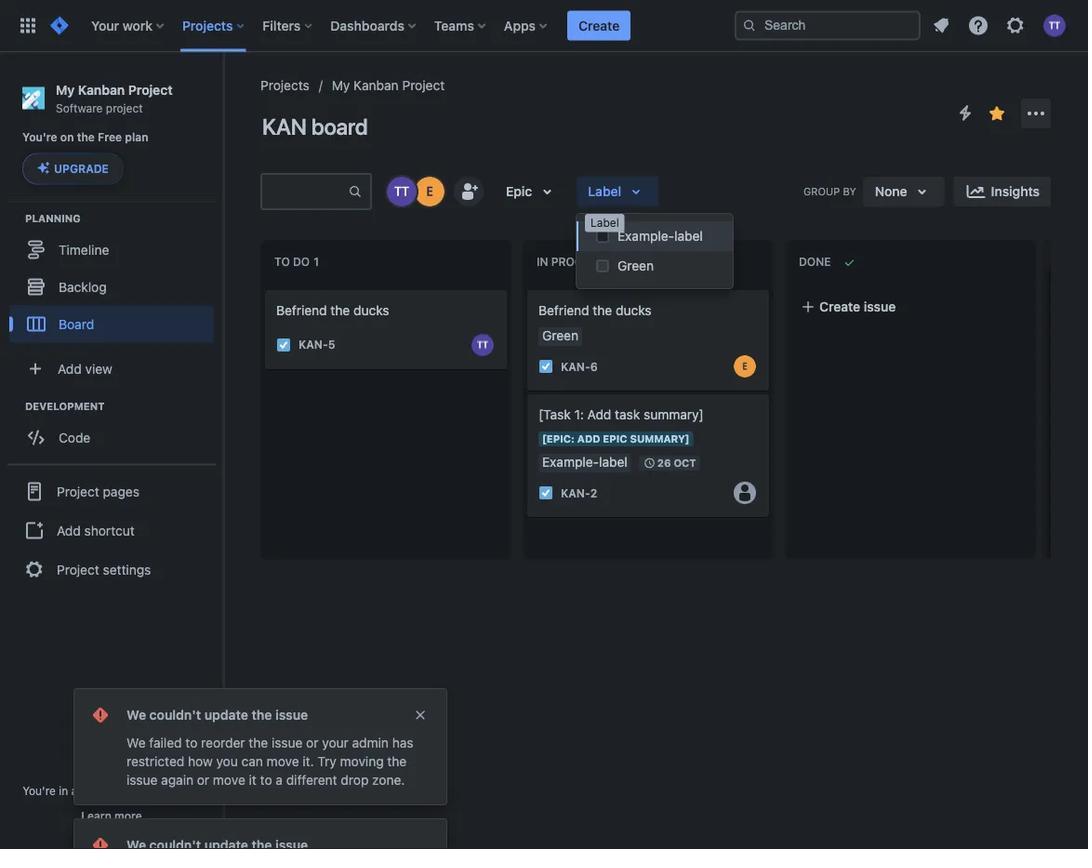 Task type: describe. For each thing, give the bounding box(es) containing it.
you're on the free plan
[[22, 131, 148, 144]]

done
[[799, 255, 831, 268]]

[task
[[539, 407, 571, 422]]

in
[[59, 784, 68, 797]]

backlog link
[[9, 268, 214, 305]]

filters
[[263, 18, 301, 33]]

none button
[[864, 177, 945, 206]]

the down "in progress" element
[[593, 303, 612, 318]]

the right on
[[77, 131, 95, 144]]

code link
[[9, 419, 214, 456]]

task
[[615, 407, 640, 422]]

do
[[293, 255, 310, 268]]

code
[[59, 430, 90, 445]]

plan
[[125, 131, 148, 144]]

settings image
[[1005, 14, 1027, 37]]

board link
[[9, 305, 214, 343]]

project inside my kanban project software project
[[128, 82, 173, 97]]

on
[[60, 131, 74, 144]]

primary element
[[11, 0, 735, 52]]

assignee: eloisefrancis23 image
[[734, 355, 756, 378]]

you're for you're on the free plan
[[22, 131, 57, 144]]

1 ducks from the left
[[354, 303, 389, 318]]

0 vertical spatial to
[[185, 735, 198, 751]]

apps
[[504, 18, 536, 33]]

we couldn't update the issue
[[126, 707, 308, 723]]

learn
[[81, 809, 111, 822]]

6
[[590, 360, 598, 373]]

0 vertical spatial kan-
[[299, 338, 328, 351]]

we failed to reorder the issue or your admin has restricted how you can move it. try moving the issue again or move it to a different drop zone.
[[126, 735, 414, 788]]

it.
[[303, 754, 314, 769]]

label inside popup button
[[588, 184, 622, 199]]

assignee: terry turtle image
[[472, 334, 494, 356]]

learn more button
[[81, 808, 142, 823]]

kan- for befriend
[[561, 360, 590, 373]]

reorder
[[201, 735, 245, 751]]

1 horizontal spatial project
[[164, 784, 201, 797]]

how
[[188, 754, 213, 769]]

help image
[[967, 14, 990, 37]]

progress
[[551, 255, 612, 268]]

update
[[204, 707, 248, 723]]

a inside we failed to reorder the issue or your admin has restricted how you can move it. try moving the issue again or move it to a different drop zone.
[[276, 772, 283, 788]]

development
[[25, 400, 105, 412]]

in progress
[[537, 255, 612, 268]]

0 vertical spatial move
[[267, 754, 299, 769]]

add view button
[[11, 350, 212, 387]]

we for we failed to reorder the issue or your admin has restricted how you can move it. try moving the issue again or move it to a different drop zone.
[[126, 735, 146, 751]]

star kan board image
[[986, 102, 1008, 125]]

task image for kan-5
[[276, 337, 291, 352]]

kan-6 link
[[561, 359, 598, 374]]

upgrade
[[54, 162, 109, 175]]

moving
[[340, 754, 384, 769]]

failed
[[149, 735, 182, 751]]

teams button
[[429, 11, 493, 40]]

add view
[[58, 361, 112, 376]]

to do element
[[274, 255, 323, 269]]

my kanban project software project
[[56, 82, 173, 114]]

dashboards button
[[325, 11, 423, 40]]

search image
[[742, 18, 757, 33]]

example-
[[618, 228, 674, 244]]

green
[[618, 258, 654, 273]]

kanban for my kanban project software project
[[78, 82, 125, 97]]

projects link
[[260, 74, 310, 97]]

my for my kanban project
[[332, 78, 350, 93]]

unassigned image
[[734, 482, 756, 504]]

kan-5 link
[[299, 337, 335, 353]]

try
[[318, 754, 337, 769]]

insights
[[991, 184, 1040, 199]]

kanban for my kanban project
[[354, 78, 399, 93]]

upgrade button
[[23, 154, 123, 184]]

software
[[56, 101, 103, 114]]

backlog
[[59, 279, 107, 294]]

to
[[274, 255, 290, 268]]

your
[[91, 18, 119, 33]]

dashboards
[[330, 18, 405, 33]]

kan-2 link
[[561, 485, 597, 501]]

work
[[123, 18, 153, 33]]

apps button
[[498, 11, 554, 40]]

Search field
[[735, 11, 921, 40]]

0 horizontal spatial a
[[71, 784, 77, 797]]

in progress element
[[537, 255, 626, 269]]

an error occurred image
[[89, 704, 112, 726]]

notifications image
[[930, 14, 952, 37]]

automations menu button icon image
[[954, 102, 977, 124]]

kan board
[[262, 113, 368, 140]]

kan-2
[[561, 486, 597, 499]]

epic button
[[495, 177, 569, 206]]

timeline
[[59, 242, 109, 257]]

to do
[[274, 255, 310, 268]]

you're in a team-managed project
[[22, 784, 201, 797]]

insights button
[[954, 177, 1051, 206]]

create for create
[[579, 18, 620, 33]]

1 horizontal spatial or
[[306, 735, 319, 751]]

kan-6
[[561, 360, 598, 373]]

project pages
[[57, 484, 139, 499]]

add for add view
[[58, 361, 82, 376]]

my for my kanban project software project
[[56, 82, 75, 97]]

you're for you're in a team-managed project
[[22, 784, 56, 797]]

create button
[[567, 11, 631, 40]]

development image
[[3, 395, 25, 417]]

1 befriend the ducks from the left
[[276, 303, 389, 318]]

issue inside button
[[864, 299, 896, 314]]

appswitcher icon image
[[17, 14, 39, 37]]

create issue
[[819, 299, 896, 314]]

pages
[[103, 484, 139, 499]]



Task type: vqa. For each thing, say whether or not it's contained in the screenshot.
PLANNING
yes



Task type: locate. For each thing, give the bounding box(es) containing it.
befriend up kan-5
[[276, 303, 327, 318]]

your profile and settings image
[[1044, 14, 1066, 37]]

1 vertical spatial or
[[197, 772, 209, 788]]

befriend down in progress
[[539, 303, 589, 318]]

project up plan
[[106, 101, 143, 114]]

to up how
[[185, 735, 198, 751]]

1 horizontal spatial befriend
[[539, 303, 589, 318]]

befriend the ducks
[[276, 303, 389, 318], [539, 303, 652, 318]]

an error occurred image
[[89, 834, 112, 849], [89, 834, 112, 849]]

kan- down 1:
[[561, 486, 590, 499]]

add right 1:
[[587, 407, 611, 422]]

0 horizontal spatial befriend the ducks
[[276, 303, 389, 318]]

kan- right task image
[[561, 360, 590, 373]]

0 horizontal spatial befriend
[[276, 303, 327, 318]]

board
[[311, 113, 368, 140]]

create issue image
[[254, 277, 276, 300]]

add left the view
[[58, 361, 82, 376]]

filters button
[[257, 11, 319, 40]]

26
[[657, 457, 671, 469]]

insights image
[[965, 180, 987, 203]]

add inside dropdown button
[[58, 361, 82, 376]]

create for create issue
[[819, 299, 861, 314]]

0 horizontal spatial move
[[213, 772, 245, 788]]

create issue image for befriend the ducks
[[516, 277, 539, 300]]

projects button
[[177, 11, 252, 40]]

0 vertical spatial project
[[106, 101, 143, 114]]

0 horizontal spatial create
[[579, 18, 620, 33]]

1 horizontal spatial a
[[276, 772, 283, 788]]

1 vertical spatial project
[[164, 784, 201, 797]]

26 oct
[[657, 457, 696, 469]]

befriend the ducks up the 5
[[276, 303, 389, 318]]

kan- down do
[[299, 338, 328, 351]]

we up restricted
[[126, 735, 146, 751]]

0 horizontal spatial task image
[[276, 337, 291, 352]]

dismiss image
[[413, 708, 428, 723]]

managed
[[112, 784, 161, 797]]

zone.
[[372, 772, 405, 788]]

teams
[[434, 18, 474, 33]]

0 horizontal spatial projects
[[182, 18, 233, 33]]

team-
[[81, 784, 112, 797]]

task image
[[276, 337, 291, 352], [539, 486, 553, 500]]

task image
[[539, 359, 553, 374]]

1 befriend from the left
[[276, 303, 327, 318]]

kan- for [task
[[561, 486, 590, 499]]

oct
[[674, 457, 696, 469]]

add inside button
[[57, 523, 81, 538]]

1 vertical spatial to
[[260, 772, 272, 788]]

move
[[267, 754, 299, 769], [213, 772, 245, 788]]

add for add shortcut
[[57, 523, 81, 538]]

2 befriend the ducks from the left
[[539, 303, 652, 318]]

2 vertical spatial kan-
[[561, 486, 590, 499]]

1 horizontal spatial kanban
[[354, 78, 399, 93]]

project
[[106, 101, 143, 114], [164, 784, 201, 797]]

2 ducks from the left
[[616, 303, 652, 318]]

kanban up "software"
[[78, 82, 125, 97]]

a right in
[[71, 784, 77, 797]]

1 vertical spatial we
[[126, 735, 146, 751]]

1 vertical spatial projects
[[260, 78, 310, 93]]

group by
[[804, 185, 856, 197]]

planning group
[[9, 211, 222, 348]]

you're left in
[[22, 784, 56, 797]]

it
[[249, 772, 257, 788]]

create
[[579, 18, 620, 33], [819, 299, 861, 314]]

move down you
[[213, 772, 245, 788]]

1:
[[574, 407, 584, 422]]

1 vertical spatial label
[[591, 216, 619, 229]]

0 horizontal spatial my
[[56, 82, 75, 97]]

epic
[[506, 184, 532, 199]]

eloisefrancis23 image
[[415, 177, 445, 206]]

my kanban project link
[[332, 74, 445, 97]]

kan
[[262, 113, 307, 140]]

project pages link
[[7, 471, 216, 512]]

your work
[[91, 18, 153, 33]]

the right update
[[252, 707, 272, 723]]

1 create issue image from the top
[[516, 277, 539, 300]]

task image left "kan-5" link
[[276, 337, 291, 352]]

a right it
[[276, 772, 283, 788]]

issue
[[864, 299, 896, 314], [275, 707, 308, 723], [272, 735, 303, 751], [126, 772, 158, 788]]

label down label popup button
[[591, 216, 619, 229]]

project down the add shortcut at left bottom
[[57, 562, 99, 577]]

free
[[98, 131, 122, 144]]

add people image
[[458, 180, 480, 203]]

0 vertical spatial or
[[306, 735, 319, 751]]

to right it
[[260, 772, 272, 788]]

projects
[[182, 18, 233, 33], [260, 78, 310, 93]]

by
[[843, 185, 856, 197]]

we for we couldn't update the issue
[[126, 707, 146, 723]]

1 vertical spatial you're
[[22, 784, 56, 797]]

1 horizontal spatial move
[[267, 754, 299, 769]]

projects for the projects popup button
[[182, 18, 233, 33]]

view
[[85, 361, 112, 376]]

1 horizontal spatial to
[[260, 772, 272, 788]]

you
[[216, 754, 238, 769]]

1 vertical spatial create
[[819, 299, 861, 314]]

create issue image down task image
[[516, 381, 539, 404]]

your
[[322, 735, 349, 751]]

1 horizontal spatial projects
[[260, 78, 310, 93]]

0 vertical spatial create issue image
[[516, 277, 539, 300]]

your work button
[[86, 11, 171, 40]]

my inside my kanban project software project
[[56, 82, 75, 97]]

we right an error occurred image
[[126, 707, 146, 723]]

sidebar navigation image
[[203, 74, 244, 112]]

Search this board text field
[[262, 175, 348, 208]]

group
[[7, 464, 216, 596]]

5
[[328, 338, 335, 351]]

label tooltip
[[585, 214, 625, 232]]

26 october 2023 image
[[642, 456, 657, 471], [642, 456, 657, 471]]

0 vertical spatial label
[[588, 184, 622, 199]]

the up the 5
[[331, 303, 350, 318]]

create right apps popup button
[[579, 18, 620, 33]]

project up plan
[[128, 82, 173, 97]]

project settings
[[57, 562, 151, 577]]

1 vertical spatial move
[[213, 772, 245, 788]]

shortcut
[[84, 523, 135, 538]]

1 vertical spatial create issue image
[[516, 381, 539, 404]]

you're
[[22, 131, 57, 144], [22, 784, 56, 797]]

1 vertical spatial kan-
[[561, 360, 590, 373]]

terry turtle image
[[387, 177, 417, 206]]

0 horizontal spatial ducks
[[354, 303, 389, 318]]

0 vertical spatial create
[[579, 18, 620, 33]]

label
[[674, 228, 703, 244]]

settings
[[103, 562, 151, 577]]

2 vertical spatial add
[[57, 523, 81, 538]]

restricted
[[126, 754, 184, 769]]

1 you're from the top
[[22, 131, 57, 144]]

banner containing your work
[[0, 0, 1088, 52]]

1 horizontal spatial ducks
[[616, 303, 652, 318]]

projects up sidebar navigation icon
[[182, 18, 233, 33]]

create issue image
[[516, 277, 539, 300], [516, 381, 539, 404]]

1 horizontal spatial task image
[[539, 486, 553, 500]]

timeline link
[[9, 231, 214, 268]]

0 horizontal spatial or
[[197, 772, 209, 788]]

planning image
[[3, 207, 25, 229]]

create column image
[[1051, 244, 1073, 266]]

add
[[58, 361, 82, 376], [587, 407, 611, 422], [57, 523, 81, 538]]

project settings link
[[7, 549, 216, 590]]

development group
[[9, 398, 222, 462]]

alert containing we couldn't update the issue
[[74, 689, 446, 805]]

kanban
[[354, 78, 399, 93], [78, 82, 125, 97]]

1 horizontal spatial create
[[819, 299, 861, 314]]

label inside tooltip
[[591, 216, 619, 229]]

label up the label tooltip
[[588, 184, 622, 199]]

0 vertical spatial we
[[126, 707, 146, 723]]

banner
[[0, 0, 1088, 52]]

group containing project pages
[[7, 464, 216, 596]]

ducks
[[354, 303, 389, 318], [616, 303, 652, 318]]

add shortcut button
[[7, 512, 216, 549]]

2
[[590, 486, 597, 499]]

kan-
[[299, 338, 328, 351], [561, 360, 590, 373], [561, 486, 590, 499]]

more image
[[1025, 102, 1047, 125]]

0 horizontal spatial to
[[185, 735, 198, 751]]

board
[[59, 316, 94, 332]]

2 we from the top
[[126, 735, 146, 751]]

projects up "kan" on the top left of the page
[[260, 78, 310, 93]]

alert
[[74, 689, 446, 805], [74, 819, 446, 849], [74, 819, 446, 849]]

project inside my kanban project software project
[[106, 101, 143, 114]]

more
[[114, 809, 142, 822]]

or down how
[[197, 772, 209, 788]]

add shortcut
[[57, 523, 135, 538]]

move left 'it.'
[[267, 754, 299, 769]]

projects inside popup button
[[182, 18, 233, 33]]

1 we from the top
[[126, 707, 146, 723]]

add left the shortcut
[[57, 523, 81, 538]]

0 vertical spatial you're
[[22, 131, 57, 144]]

project down the teams
[[402, 78, 445, 93]]

create inside button
[[819, 299, 861, 314]]

task image for kan-2
[[539, 486, 553, 500]]

again
[[161, 772, 194, 788]]

create inside button
[[579, 18, 620, 33]]

0 vertical spatial task image
[[276, 337, 291, 352]]

create issue image for [task 1: add task summary]
[[516, 381, 539, 404]]

planning
[[25, 212, 81, 224]]

you're left on
[[22, 131, 57, 144]]

kanban inside my kanban project software project
[[78, 82, 125, 97]]

or up 'it.'
[[306, 735, 319, 751]]

jira software image
[[48, 14, 71, 37]]

1 vertical spatial add
[[587, 407, 611, 422]]

0 vertical spatial projects
[[182, 18, 233, 33]]

summary]
[[644, 407, 704, 422]]

project up the add shortcut at left bottom
[[57, 484, 99, 499]]

create down done
[[819, 299, 861, 314]]

create issue image down in
[[516, 277, 539, 300]]

[task 1: add task summary]
[[539, 407, 704, 422]]

drop
[[341, 772, 369, 788]]

none
[[875, 184, 907, 199]]

we inside we failed to reorder the issue or your admin has restricted how you can move it. try moving the issue again or move it to a different drop zone.
[[126, 735, 146, 751]]

2 befriend from the left
[[539, 303, 589, 318]]

projects for projects link
[[260, 78, 310, 93]]

couldn't
[[149, 707, 201, 723]]

0 vertical spatial add
[[58, 361, 82, 376]]

2 create issue image from the top
[[516, 381, 539, 404]]

a
[[276, 772, 283, 788], [71, 784, 77, 797]]

befriend the ducks down "in progress" element
[[539, 303, 652, 318]]

in
[[537, 255, 548, 268]]

1 horizontal spatial my
[[332, 78, 350, 93]]

we
[[126, 707, 146, 723], [126, 735, 146, 751]]

has
[[392, 735, 414, 751]]

example-label
[[618, 228, 703, 244]]

jira software image
[[48, 14, 71, 37]]

task image left kan-2 link
[[539, 486, 553, 500]]

0 horizontal spatial project
[[106, 101, 143, 114]]

0 horizontal spatial kanban
[[78, 82, 125, 97]]

the down has
[[387, 754, 407, 769]]

kanban up board
[[354, 78, 399, 93]]

project down how
[[164, 784, 201, 797]]

can
[[241, 754, 263, 769]]

2 you're from the top
[[22, 784, 56, 797]]

1 horizontal spatial befriend the ducks
[[539, 303, 652, 318]]

admin
[[352, 735, 389, 751]]

1 vertical spatial task image
[[539, 486, 553, 500]]

my up "software"
[[56, 82, 75, 97]]

create issue button
[[790, 290, 1032, 324]]

my up board
[[332, 78, 350, 93]]

different
[[286, 772, 337, 788]]

the up the can
[[249, 735, 268, 751]]

label
[[588, 184, 622, 199], [591, 216, 619, 229]]



